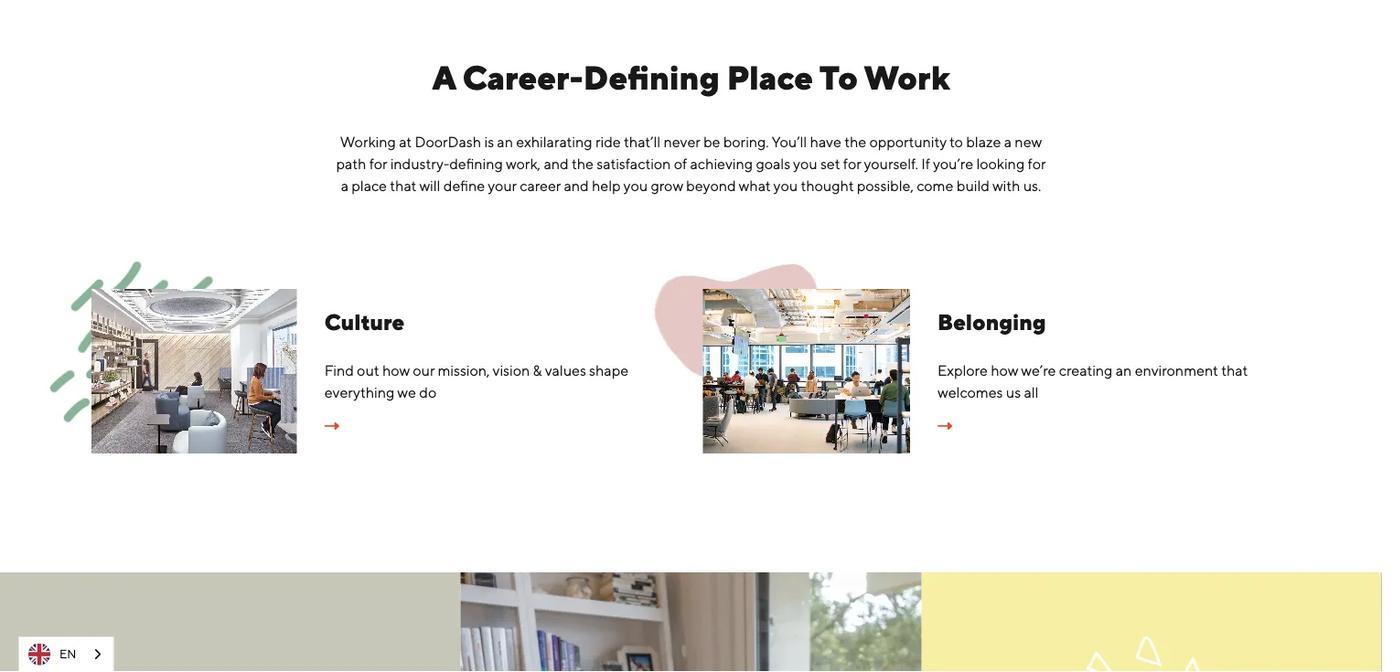 Task type: describe. For each thing, give the bounding box(es) containing it.
0 vertical spatial and
[[544, 155, 569, 172]]

beyond
[[686, 177, 736, 194]]

culture
[[325, 309, 405, 335]]

thought
[[801, 177, 854, 194]]

have
[[810, 133, 842, 150]]

to
[[950, 133, 963, 150]]

what
[[739, 177, 771, 194]]

work,
[[506, 155, 541, 172]]

yourself.
[[864, 155, 919, 172]]

Language field
[[18, 637, 114, 673]]

shape
[[589, 362, 629, 379]]

3 for from the left
[[1028, 155, 1046, 172]]

an for belonging
[[1116, 362, 1132, 379]]

you're
[[933, 155, 974, 172]]

out
[[357, 362, 379, 379]]

industry-
[[390, 155, 449, 172]]

set
[[821, 155, 840, 172]]

1 vertical spatial and
[[564, 177, 589, 194]]

find out how our mission, vision & values shape everything we do
[[325, 362, 629, 401]]

ride
[[596, 133, 621, 150]]

with
[[993, 177, 1021, 194]]

if
[[922, 155, 930, 172]]

1 horizontal spatial the
[[845, 133, 867, 150]]

that'll
[[624, 133, 661, 150]]

career
[[520, 177, 561, 194]]

satisfaction
[[597, 155, 671, 172]]

explore
[[938, 362, 988, 379]]

en
[[59, 647, 76, 662]]

creating
[[1059, 362, 1113, 379]]

mission,
[[438, 362, 490, 379]]

us
[[1006, 384, 1021, 401]]

2 for from the left
[[843, 155, 861, 172]]

 for belonging
[[938, 419, 953, 434]]

belonging
[[938, 309, 1047, 335]]

new
[[1015, 133, 1042, 150]]

working
[[340, 133, 396, 150]]

to
[[820, 59, 858, 97]]

is
[[484, 133, 494, 150]]

an for a career-defining place to work
[[497, 133, 513, 150]]

welcomes
[[938, 384, 1003, 401]]

looking
[[977, 155, 1025, 172]]

 for culture
[[325, 419, 339, 434]]

build
[[957, 177, 990, 194]]

work
[[864, 59, 950, 97]]

place
[[727, 59, 813, 97]]

boring.
[[724, 133, 769, 150]]



Task type: vqa. For each thing, say whether or not it's contained in the screenshot.
"Career-"
yes



Task type: locate. For each thing, give the bounding box(es) containing it.
an inside explore how we're creating an environment that welcomes us all
[[1116, 362, 1132, 379]]

0 horizontal spatial for
[[369, 155, 387, 172]]

a
[[432, 59, 456, 97]]

1 horizontal spatial for
[[843, 155, 861, 172]]

the up the help
[[572, 155, 594, 172]]

we're
[[1021, 362, 1056, 379]]

that left will
[[390, 177, 417, 194]]

1 horizontal spatial an
[[1116, 362, 1132, 379]]

at
[[399, 133, 412, 150]]

exhilarating
[[516, 133, 593, 150]]

vision
[[493, 362, 530, 379]]

1 vertical spatial that
[[1222, 362, 1248, 379]]

your
[[488, 177, 517, 194]]

a
[[1004, 133, 1012, 150], [341, 177, 349, 194]]

you left set
[[793, 155, 818, 172]]

come
[[917, 177, 954, 194]]

1 vertical spatial an
[[1116, 362, 1132, 379]]

&
[[533, 362, 542, 379]]

0 horizontal spatial how
[[382, 362, 410, 379]]

all
[[1024, 384, 1039, 401]]

0 vertical spatial a
[[1004, 133, 1012, 150]]


[[325, 419, 339, 434], [938, 419, 953, 434]]

0 horizontal spatial 
[[325, 419, 339, 434]]

you'll
[[772, 133, 807, 150]]

that inside working at doordash is an exhilarating ride that'll never be boring. you'll have the opportunity to blaze a new path for industry-defining work, and the satisfaction of achieving goals you set for yourself. if you're looking for a place that will define your career and help you grow beyond what you thought possible, come build with us.
[[390, 177, 417, 194]]

the
[[845, 133, 867, 150], [572, 155, 594, 172]]

0 horizontal spatial a
[[341, 177, 349, 194]]

en link
[[19, 638, 113, 672]]

2 horizontal spatial for
[[1028, 155, 1046, 172]]

path
[[336, 155, 366, 172]]

1 horizontal spatial how
[[991, 362, 1019, 379]]

explore how we're creating an environment that welcomes us all
[[938, 362, 1248, 401]]

environment
[[1135, 362, 1219, 379]]

for
[[369, 155, 387, 172], [843, 155, 861, 172], [1028, 155, 1046, 172]]

2 how from the left
[[991, 362, 1019, 379]]

1  from the left
[[325, 419, 339, 434]]

an right is
[[497, 133, 513, 150]]

0 horizontal spatial that
[[390, 177, 417, 194]]

an inside working at doordash is an exhilarating ride that'll never be boring. you'll have the opportunity to blaze a new path for industry-defining work, and the satisfaction of achieving goals you set for yourself. if you're looking for a place that will define your career and help you grow beyond what you thought possible, come build with us.
[[497, 133, 513, 150]]

1 for from the left
[[369, 155, 387, 172]]

0 vertical spatial that
[[390, 177, 417, 194]]

and down the exhilarating
[[544, 155, 569, 172]]

define
[[444, 177, 485, 194]]

how inside explore how we're creating an environment that welcomes us all
[[991, 362, 1019, 379]]

1 vertical spatial the
[[572, 155, 594, 172]]

1 horizontal spatial that
[[1222, 362, 1248, 379]]

working at doordash is an exhilarating ride that'll never be boring. you'll have the opportunity to blaze a new path for industry-defining work, and the satisfaction of achieving goals you set for yourself. if you're looking for a place that will define your career and help you grow beyond what you thought possible, come build with us.
[[336, 133, 1046, 194]]

possible,
[[857, 177, 914, 194]]

 down everything
[[325, 419, 339, 434]]

goals
[[756, 155, 791, 172]]

be
[[704, 133, 720, 150]]

us.
[[1024, 177, 1042, 194]]

1 how from the left
[[382, 362, 410, 379]]

and
[[544, 155, 569, 172], [564, 177, 589, 194]]

never
[[664, 133, 700, 150]]

0 horizontal spatial an
[[497, 133, 513, 150]]

we
[[397, 384, 416, 401]]

 down welcomes
[[938, 419, 953, 434]]

achieving
[[690, 155, 753, 172]]

an
[[497, 133, 513, 150], [1116, 362, 1132, 379]]

that inside explore how we're creating an environment that welcomes us all
[[1222, 362, 1248, 379]]

1 horizontal spatial 
[[938, 419, 953, 434]]

for right set
[[843, 155, 861, 172]]

grow
[[651, 177, 683, 194]]

0 horizontal spatial the
[[572, 155, 594, 172]]

an right creating
[[1116, 362, 1132, 379]]

how up us
[[991, 362, 1019, 379]]

defining
[[449, 155, 503, 172]]

2  from the left
[[938, 419, 953, 434]]

a down path
[[341, 177, 349, 194]]

the right the have at the top of page
[[845, 133, 867, 150]]

you
[[793, 155, 818, 172], [624, 177, 648, 194], [774, 177, 798, 194]]

blaze
[[966, 133, 1001, 150]]

for up 'us.'
[[1028, 155, 1046, 172]]

that
[[390, 177, 417, 194], [1222, 362, 1248, 379]]

you down goals
[[774, 177, 798, 194]]

a career-defining place to work
[[432, 59, 950, 97]]

0 vertical spatial an
[[497, 133, 513, 150]]

opportunity
[[870, 133, 947, 150]]

for up the place
[[369, 155, 387, 172]]

everything
[[325, 384, 395, 401]]

1 horizontal spatial a
[[1004, 133, 1012, 150]]

doordash
[[415, 133, 481, 150]]

0 vertical spatial the
[[845, 133, 867, 150]]

defining
[[584, 59, 720, 97]]

do
[[419, 384, 437, 401]]

place
[[352, 177, 387, 194]]

values
[[545, 362, 586, 379]]

and left the help
[[564, 177, 589, 194]]

career-
[[463, 59, 584, 97]]

english flag image
[[28, 644, 50, 666]]

that right environment
[[1222, 362, 1248, 379]]

how up we
[[382, 362, 410, 379]]

1 vertical spatial a
[[341, 177, 349, 194]]

help
[[592, 177, 621, 194]]

our
[[413, 362, 435, 379]]

you down satisfaction
[[624, 177, 648, 194]]

how inside find out how our mission, vision & values shape everything we do
[[382, 362, 410, 379]]

find
[[325, 362, 354, 379]]

of
[[674, 155, 687, 172]]

will
[[419, 177, 441, 194]]

how
[[382, 362, 410, 379], [991, 362, 1019, 379]]

a left new
[[1004, 133, 1012, 150]]



